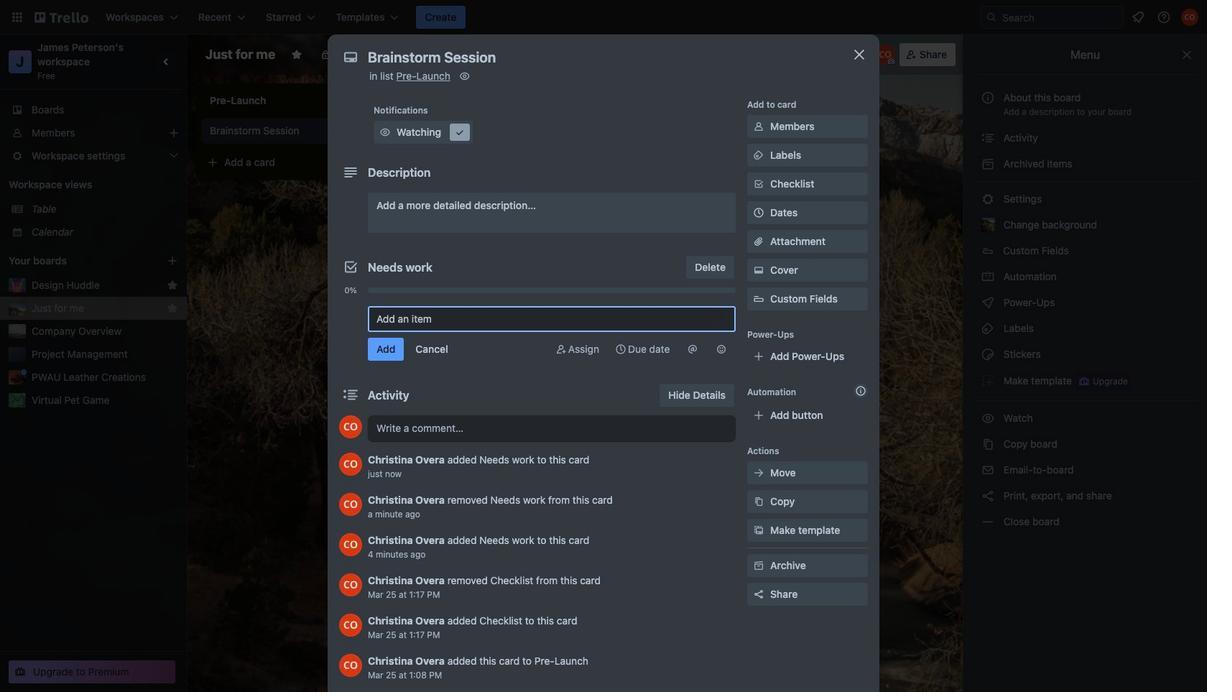 Task type: locate. For each thing, give the bounding box(es) containing it.
sm image
[[458, 69, 472, 83], [378, 125, 393, 139], [453, 125, 467, 139], [981, 131, 996, 145], [981, 192, 996, 206], [752, 263, 766, 277], [981, 270, 996, 284], [981, 295, 996, 310], [981, 321, 996, 336], [554, 342, 569, 357], [686, 342, 700, 357], [981, 347, 996, 362], [981, 373, 996, 387], [981, 411, 996, 426], [981, 437, 996, 451], [981, 463, 996, 477], [752, 466, 766, 480], [752, 559, 766, 573]]

christina overa (christinaovera) image
[[1182, 9, 1199, 26], [875, 45, 896, 65], [339, 453, 362, 476], [339, 533, 362, 556], [339, 614, 362, 637]]

0 vertical spatial starred icon image
[[167, 280, 178, 291]]

sm image
[[723, 43, 743, 63], [752, 119, 766, 134], [752, 148, 766, 162], [981, 157, 996, 171], [614, 342, 628, 357], [715, 342, 729, 357], [981, 489, 996, 503], [752, 495, 766, 509], [981, 515, 996, 529], [752, 523, 766, 538]]

1 christina overa (christinaovera) image from the top
[[339, 416, 362, 439]]

None text field
[[361, 45, 835, 70]]

primary element
[[0, 0, 1208, 35]]

your boards with 6 items element
[[9, 252, 145, 270]]

christina overa (christinaovera) image
[[339, 416, 362, 439], [339, 493, 362, 516], [339, 574, 362, 597], [339, 654, 362, 677]]

starred icon image
[[167, 280, 178, 291], [167, 303, 178, 314]]

1 starred icon image from the top
[[167, 280, 178, 291]]

add board image
[[167, 255, 178, 267]]

3 christina overa (christinaovera) image from the top
[[339, 574, 362, 597]]

1 vertical spatial starred icon image
[[167, 303, 178, 314]]

4 christina overa (christinaovera) image from the top
[[339, 654, 362, 677]]

group
[[339, 298, 736, 303]]

None submit
[[368, 338, 404, 361]]

christina overa (christinaovera) image inside primary element
[[1182, 9, 1199, 26]]

star or unstar board image
[[291, 49, 303, 60]]



Task type: describe. For each thing, give the bounding box(es) containing it.
2 starred icon image from the top
[[167, 303, 178, 314]]

Board name text field
[[198, 43, 283, 66]]

search image
[[986, 12, 998, 23]]

customize views image
[[450, 47, 465, 62]]

Search field
[[998, 7, 1124, 27]]

open information menu image
[[1157, 10, 1172, 24]]

create from template… image
[[368, 157, 380, 168]]

Add an item text field
[[368, 306, 736, 332]]

Write a comment text field
[[368, 416, 736, 441]]

close dialog image
[[851, 46, 868, 63]]

2 christina overa (christinaovera) image from the top
[[339, 493, 362, 516]]

0 notifications image
[[1130, 9, 1147, 26]]



Task type: vqa. For each thing, say whether or not it's contained in the screenshot.
top -
no



